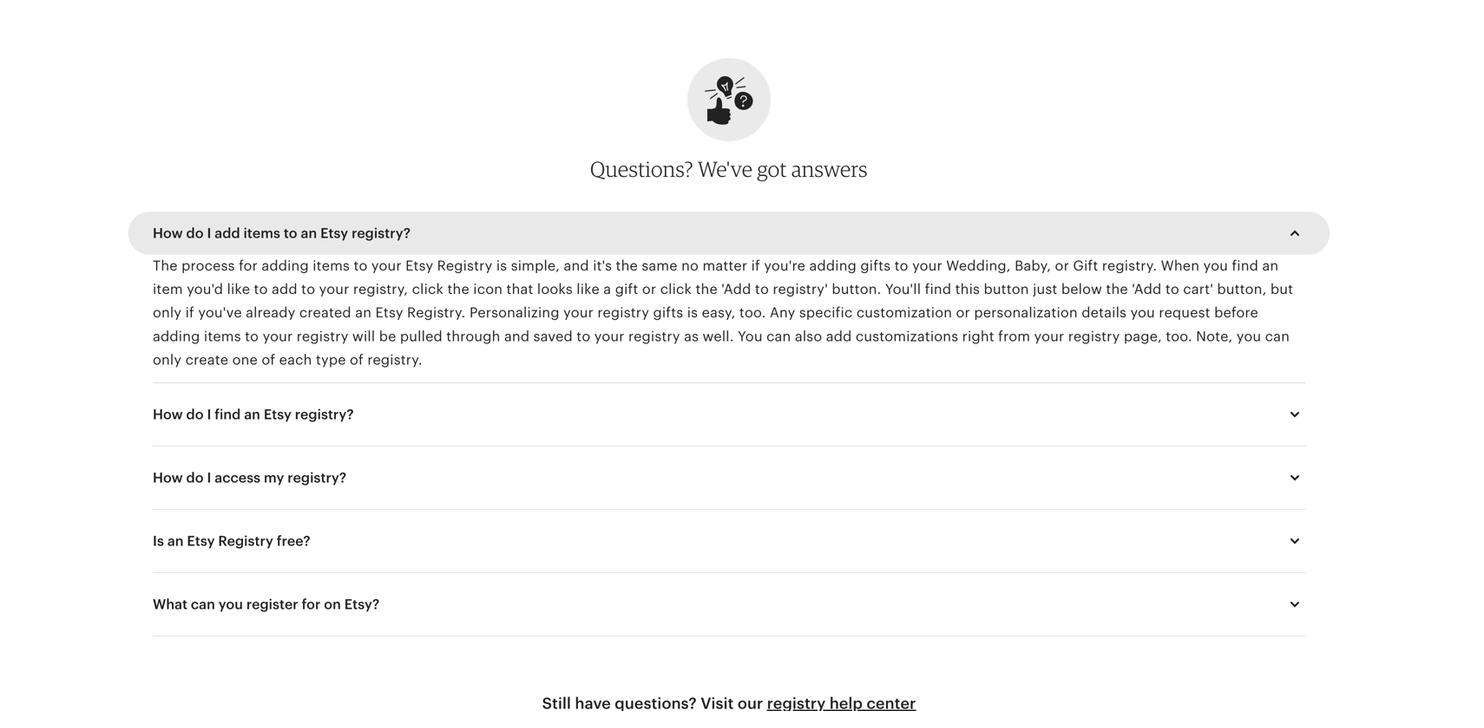 Task type: vqa. For each thing, say whether or not it's contained in the screenshot.
How inside Dropdown Button
yes



Task type: locate. For each thing, give the bounding box(es) containing it.
for inside the process for adding items to your etsy registry is simple, and it's the same no matter if you're adding gifts to your wedding, baby, or gift registry. when you find an item you'd like to add to your registry, click the icon that looks like a gift or click the 'add to registry' button. you'll find this button just below the 'add to cart' button, but only if you've already created an etsy registry. personalizing your registry gifts is easy, too. any specific customization or personalization details you request before adding items to your registry will be pulled through and saved to your registry as well. you can also add customizations right from your registry page, too. note, you can only create one of each type of registry.
[[239, 258, 258, 274]]

for
[[239, 258, 258, 274], [302, 597, 321, 613]]

be
[[379, 329, 396, 345]]

'add down when
[[1132, 282, 1162, 297]]

0 horizontal spatial registry
[[218, 534, 273, 549]]

gifts down same
[[653, 305, 683, 321]]

do down create
[[186, 407, 204, 423]]

also
[[795, 329, 822, 345]]

is an etsy registry free? button
[[137, 521, 1321, 562]]

too.
[[740, 305, 766, 321], [1166, 329, 1193, 345]]

0 horizontal spatial of
[[262, 353, 275, 368]]

type
[[316, 353, 346, 368]]

0 horizontal spatial adding
[[153, 329, 200, 345]]

registry down created
[[297, 329, 349, 345]]

and left the it's
[[564, 258, 589, 274]]

how do i access my registry? button
[[137, 457, 1321, 499]]

gifts
[[861, 258, 891, 274], [653, 305, 683, 321]]

0 vertical spatial only
[[153, 305, 182, 321]]

1 vertical spatial only
[[153, 353, 182, 368]]

adding up create
[[153, 329, 200, 345]]

find
[[1232, 258, 1259, 274], [925, 282, 952, 297], [215, 407, 241, 423]]

3 how from the top
[[153, 470, 183, 486]]

add up already
[[272, 282, 298, 297]]

adding down how do i add items to an etsy registry?
[[262, 258, 309, 274]]

how do i add items to an etsy registry?
[[153, 226, 411, 241]]

adding up button.
[[810, 258, 857, 274]]

can down but
[[1265, 329, 1290, 345]]

0 horizontal spatial 'add
[[722, 282, 751, 297]]

on
[[324, 597, 341, 613]]

register
[[246, 597, 298, 613]]

0 horizontal spatial can
[[191, 597, 215, 613]]

we've
[[698, 156, 753, 182]]

0 horizontal spatial for
[[239, 258, 258, 274]]

an down one at the left of page
[[244, 407, 260, 423]]

your down looks
[[564, 305, 594, 321]]

like left a
[[577, 282, 600, 297]]

2 vertical spatial registry?
[[288, 470, 347, 486]]

3 do from the top
[[186, 470, 204, 486]]

click up registry.
[[412, 282, 444, 297]]

right
[[962, 329, 995, 345]]

registry?
[[352, 226, 411, 241], [295, 407, 354, 423], [288, 470, 347, 486]]

too. down request
[[1166, 329, 1193, 345]]

2 how from the top
[[153, 407, 183, 423]]

i left access
[[207, 470, 211, 486]]

2 of from the left
[[350, 353, 364, 368]]

0 horizontal spatial add
[[215, 226, 240, 241]]

and
[[564, 258, 589, 274], [504, 329, 530, 345]]

i up process
[[207, 226, 211, 241]]

like up you've
[[227, 282, 250, 297]]

find up button,
[[1232, 258, 1259, 274]]

your down already
[[263, 329, 293, 345]]

your down the personalization
[[1034, 329, 1065, 345]]

is an etsy registry free?
[[153, 534, 310, 549]]

if
[[751, 258, 760, 274], [185, 305, 194, 321]]

2 vertical spatial or
[[956, 305, 971, 321]]

icon
[[473, 282, 503, 297]]

1 horizontal spatial can
[[767, 329, 791, 345]]

how inside how do i access my registry? dropdown button
[[153, 470, 183, 486]]

do
[[186, 226, 204, 241], [186, 407, 204, 423], [186, 470, 204, 486]]

can
[[767, 329, 791, 345], [1265, 329, 1290, 345], [191, 597, 215, 613]]

1 horizontal spatial for
[[302, 597, 321, 613]]

how for how do i access my registry?
[[153, 470, 183, 486]]

or
[[1055, 258, 1069, 274], [642, 282, 657, 297], [956, 305, 971, 321]]

an up created
[[301, 226, 317, 241]]

registry
[[437, 258, 493, 274], [218, 534, 273, 549]]

like
[[227, 282, 250, 297], [577, 282, 600, 297]]

1 vertical spatial or
[[642, 282, 657, 297]]

'add
[[722, 282, 751, 297], [1132, 282, 1162, 297]]

registry.
[[1102, 258, 1157, 274], [368, 353, 423, 368]]

you
[[738, 329, 763, 345]]

etsy
[[320, 226, 348, 241], [406, 258, 433, 274], [375, 305, 403, 321], [264, 407, 292, 423], [187, 534, 215, 549]]

2 horizontal spatial or
[[1055, 258, 1069, 274]]

etsy down each
[[264, 407, 292, 423]]

items for adding
[[313, 258, 350, 274]]

registry.
[[407, 305, 466, 321]]

1 vertical spatial do
[[186, 407, 204, 423]]

etsy up the registry, at top
[[406, 258, 433, 274]]

can right what
[[191, 597, 215, 613]]

add
[[215, 226, 240, 241], [272, 282, 298, 297], [826, 329, 852, 345]]

2 click from the left
[[660, 282, 692, 297]]

'add down matter
[[722, 282, 751, 297]]

i
[[207, 226, 211, 241], [207, 407, 211, 423], [207, 470, 211, 486]]

i down create
[[207, 407, 211, 423]]

registry down "gift"
[[598, 305, 649, 321]]

i inside dropdown button
[[207, 470, 211, 486]]

1 click from the left
[[412, 282, 444, 297]]

0 horizontal spatial like
[[227, 282, 250, 297]]

registry'
[[773, 282, 828, 297]]

click down no
[[660, 282, 692, 297]]

2 vertical spatial i
[[207, 470, 211, 486]]

0 horizontal spatial gifts
[[653, 305, 683, 321]]

a
[[604, 282, 611, 297]]

or down this
[[956, 305, 971, 321]]

2 i from the top
[[207, 407, 211, 423]]

page,
[[1124, 329, 1162, 345]]

1 vertical spatial too.
[[1166, 329, 1193, 345]]

1 horizontal spatial like
[[577, 282, 600, 297]]

3 i from the top
[[207, 470, 211, 486]]

personalization
[[974, 305, 1078, 321]]

if left you're
[[751, 258, 760, 274]]

only left create
[[153, 353, 182, 368]]

1 how from the top
[[153, 226, 183, 241]]

find left this
[[925, 282, 952, 297]]

if down you'd
[[185, 305, 194, 321]]

items up created
[[313, 258, 350, 274]]

1 vertical spatial is
[[687, 305, 698, 321]]

and down personalizing
[[504, 329, 530, 345]]

2 vertical spatial add
[[826, 329, 852, 345]]

how inside "how do i add items to an etsy registry?" dropdown button
[[153, 226, 183, 241]]

or right "gift"
[[642, 282, 657, 297]]

registry. right gift
[[1102, 258, 1157, 274]]

questions?
[[590, 156, 694, 182]]

baby,
[[1015, 258, 1051, 274]]

registry left as
[[629, 329, 680, 345]]

0 horizontal spatial or
[[642, 282, 657, 297]]

registry up icon at the left top of page
[[437, 258, 493, 274]]

add down specific
[[826, 329, 852, 345]]

answers
[[792, 156, 868, 182]]

do inside dropdown button
[[186, 470, 204, 486]]

2 vertical spatial do
[[186, 470, 204, 486]]

do left access
[[186, 470, 204, 486]]

adding
[[262, 258, 309, 274], [810, 258, 857, 274], [153, 329, 200, 345]]

your up the registry, at top
[[372, 258, 402, 274]]

the up details
[[1106, 282, 1128, 297]]

you up cart'
[[1204, 258, 1228, 274]]

you
[[1204, 258, 1228, 274], [1131, 305, 1155, 321], [1237, 329, 1262, 345], [219, 597, 243, 613]]

is
[[496, 258, 507, 274], [687, 305, 698, 321]]

2 vertical spatial find
[[215, 407, 241, 423]]

1 horizontal spatial too.
[[1166, 329, 1193, 345]]

registry left free?
[[218, 534, 273, 549]]

click
[[412, 282, 444, 297], [660, 282, 692, 297]]

the up "gift"
[[616, 258, 638, 274]]

1 vertical spatial find
[[925, 282, 952, 297]]

1 horizontal spatial gifts
[[861, 258, 891, 274]]

do for add
[[186, 226, 204, 241]]

same
[[642, 258, 678, 274]]

is up as
[[687, 305, 698, 321]]

1 horizontal spatial click
[[660, 282, 692, 297]]

only down item
[[153, 305, 182, 321]]

registry? right my
[[288, 470, 347, 486]]

any
[[770, 305, 796, 321]]

1 i from the top
[[207, 226, 211, 241]]

2 do from the top
[[186, 407, 204, 423]]

registry? up the registry, at top
[[352, 226, 411, 241]]

registry? down type
[[295, 407, 354, 423]]

0 vertical spatial is
[[496, 258, 507, 274]]

can down any
[[767, 329, 791, 345]]

how inside how do i find an etsy registry? dropdown button
[[153, 407, 183, 423]]

2 vertical spatial how
[[153, 470, 183, 486]]

1 horizontal spatial find
[[925, 282, 952, 297]]

an
[[301, 226, 317, 241], [1263, 258, 1279, 274], [355, 305, 372, 321], [244, 407, 260, 423], [167, 534, 184, 549]]

0 vertical spatial for
[[239, 258, 258, 274]]

you'd
[[187, 282, 223, 297]]

etsy up created
[[320, 226, 348, 241]]

1 vertical spatial for
[[302, 597, 321, 613]]

items
[[244, 226, 280, 241], [313, 258, 350, 274], [204, 329, 241, 345]]

how
[[153, 226, 183, 241], [153, 407, 183, 423], [153, 470, 183, 486]]

of right one at the left of page
[[262, 353, 275, 368]]

created
[[299, 305, 351, 321]]

0 vertical spatial if
[[751, 258, 760, 274]]

0 horizontal spatial too.
[[740, 305, 766, 321]]

you're
[[764, 258, 806, 274]]

0 vertical spatial registry
[[437, 258, 493, 274]]

2 horizontal spatial items
[[313, 258, 350, 274]]

what
[[153, 597, 188, 613]]

1 horizontal spatial or
[[956, 305, 971, 321]]

1 vertical spatial and
[[504, 329, 530, 345]]

1 horizontal spatial of
[[350, 353, 364, 368]]

do up process
[[186, 226, 204, 241]]

just
[[1033, 282, 1058, 297]]

1 vertical spatial if
[[185, 305, 194, 321]]

0 vertical spatial do
[[186, 226, 204, 241]]

your
[[372, 258, 402, 274], [912, 258, 943, 274], [319, 282, 349, 297], [564, 305, 594, 321], [263, 329, 293, 345], [594, 329, 625, 345], [1034, 329, 1065, 345]]

items inside dropdown button
[[244, 226, 280, 241]]

registry? inside dropdown button
[[288, 470, 347, 486]]

items down you've
[[204, 329, 241, 345]]

1 vertical spatial how
[[153, 407, 183, 423]]

1 vertical spatial registry
[[218, 534, 273, 549]]

details
[[1082, 305, 1127, 321]]

but
[[1271, 282, 1294, 297]]

that
[[507, 282, 534, 297]]

0 horizontal spatial registry.
[[368, 353, 423, 368]]

0 vertical spatial registry.
[[1102, 258, 1157, 274]]

1 horizontal spatial 'add
[[1132, 282, 1162, 297]]

1 horizontal spatial add
[[272, 282, 298, 297]]

0 vertical spatial i
[[207, 226, 211, 241]]

0 vertical spatial add
[[215, 226, 240, 241]]

1 vertical spatial registry?
[[295, 407, 354, 423]]

items up already
[[244, 226, 280, 241]]

1 horizontal spatial adding
[[262, 258, 309, 274]]

before
[[1215, 305, 1259, 321]]

how do i add items to an etsy registry? button
[[137, 213, 1321, 254]]

you left register at the left of the page
[[219, 597, 243, 613]]

item
[[153, 282, 183, 297]]

1 vertical spatial items
[[313, 258, 350, 274]]

of
[[262, 353, 275, 368], [350, 353, 364, 368]]

each
[[279, 353, 312, 368]]

how do i find an etsy registry? button
[[137, 394, 1321, 436]]

find inside dropdown button
[[215, 407, 241, 423]]

0 horizontal spatial if
[[185, 305, 194, 321]]

of down will
[[350, 353, 364, 368]]

request
[[1159, 305, 1211, 321]]

0 horizontal spatial find
[[215, 407, 241, 423]]

add up process
[[215, 226, 240, 241]]

button.
[[832, 282, 882, 297]]

0 horizontal spatial click
[[412, 282, 444, 297]]

or left gift
[[1055, 258, 1069, 274]]

gifts up button.
[[861, 258, 891, 274]]

1 horizontal spatial items
[[244, 226, 280, 241]]

your down a
[[594, 329, 625, 345]]

for right process
[[239, 258, 258, 274]]

0 vertical spatial items
[[244, 226, 280, 241]]

1 vertical spatial i
[[207, 407, 211, 423]]

0 vertical spatial how
[[153, 226, 183, 241]]

2 vertical spatial items
[[204, 329, 241, 345]]

1 do from the top
[[186, 226, 204, 241]]

is up icon at the left top of page
[[496, 258, 507, 274]]

2 only from the top
[[153, 353, 182, 368]]

2 horizontal spatial find
[[1232, 258, 1259, 274]]

0 horizontal spatial items
[[204, 329, 241, 345]]

0 vertical spatial too.
[[740, 305, 766, 321]]

do for access
[[186, 470, 204, 486]]

your up you'll
[[912, 258, 943, 274]]

find down one at the left of page
[[215, 407, 241, 423]]

how do i access my registry?
[[153, 470, 347, 486]]

for left "on"
[[302, 597, 321, 613]]

registry. down the be
[[368, 353, 423, 368]]

button,
[[1217, 282, 1267, 297]]

too. up the you
[[740, 305, 766, 321]]

1 horizontal spatial registry
[[437, 258, 493, 274]]

0 horizontal spatial is
[[496, 258, 507, 274]]

1 horizontal spatial and
[[564, 258, 589, 274]]

only
[[153, 305, 182, 321], [153, 353, 182, 368]]



Task type: describe. For each thing, give the bounding box(es) containing it.
i for access
[[207, 470, 211, 486]]

well.
[[703, 329, 734, 345]]

you've
[[198, 305, 242, 321]]

2 'add from the left
[[1132, 282, 1162, 297]]

specific
[[799, 305, 853, 321]]

you down the before
[[1237, 329, 1262, 345]]

free?
[[277, 534, 310, 549]]

1 horizontal spatial registry.
[[1102, 258, 1157, 274]]

below
[[1062, 282, 1103, 297]]

2 horizontal spatial adding
[[810, 258, 857, 274]]

you up page,
[[1131, 305, 1155, 321]]

pulled
[[400, 329, 443, 345]]

as
[[684, 329, 699, 345]]

is
[[153, 534, 164, 549]]

the process for adding items to your etsy registry is simple, and it's the same no matter if you're adding gifts to your wedding, baby, or gift registry. when you find an item you'd like to add to your registry, click the icon that looks like a gift or click the 'add to registry' button. you'll find this button just below the 'add to cart' button, but only if you've already created an etsy registry. personalizing your registry gifts is easy, too. any specific customization or personalization details you request before adding items to your registry will be pulled through and saved to your registry as well. you can also add customizations right from your registry page, too. note, you can only create one of each type of registry.
[[153, 258, 1294, 368]]

your up created
[[319, 282, 349, 297]]

looks
[[537, 282, 573, 297]]

it's
[[593, 258, 612, 274]]

easy,
[[702, 305, 736, 321]]

button
[[984, 282, 1029, 297]]

customizations
[[856, 329, 959, 345]]

create
[[185, 353, 228, 368]]

my
[[264, 470, 284, 486]]

items for add
[[244, 226, 280, 241]]

when
[[1161, 258, 1200, 274]]

cart'
[[1184, 282, 1214, 297]]

i for find
[[207, 407, 211, 423]]

from
[[999, 329, 1031, 345]]

0 horizontal spatial and
[[504, 329, 530, 345]]

add inside dropdown button
[[215, 226, 240, 241]]

no
[[682, 258, 699, 274]]

2 like from the left
[[577, 282, 600, 297]]

matter
[[703, 258, 748, 274]]

customization
[[857, 305, 952, 321]]

you'll
[[885, 282, 921, 297]]

2 horizontal spatial can
[[1265, 329, 1290, 345]]

process
[[182, 258, 235, 274]]

registry,
[[353, 282, 408, 297]]

this
[[955, 282, 980, 297]]

questions? we've got answers
[[590, 156, 868, 182]]

how for how do i find an etsy registry?
[[153, 407, 183, 423]]

etsy?
[[344, 597, 380, 613]]

saved
[[534, 329, 573, 345]]

0 vertical spatial or
[[1055, 258, 1069, 274]]

etsy right is
[[187, 534, 215, 549]]

can inside dropdown button
[[191, 597, 215, 613]]

registry inside the process for adding items to your etsy registry is simple, and it's the same no matter if you're adding gifts to your wedding, baby, or gift registry. when you find an item you'd like to add to your registry, click the icon that looks like a gift or click the 'add to registry' button. you'll find this button just below the 'add to cart' button, but only if you've already created an etsy registry. personalizing your registry gifts is easy, too. any specific customization or personalization details you request before adding items to your registry will be pulled through and saved to your registry as well. you can also add customizations right from your registry page, too. note, you can only create one of each type of registry.
[[437, 258, 493, 274]]

access
[[215, 470, 261, 486]]

got
[[757, 156, 787, 182]]

2 horizontal spatial add
[[826, 329, 852, 345]]

simple,
[[511, 258, 560, 274]]

the up the easy,
[[696, 282, 718, 297]]

through
[[446, 329, 501, 345]]

to inside dropdown button
[[284, 226, 297, 241]]

0 vertical spatial and
[[564, 258, 589, 274]]

0 vertical spatial gifts
[[861, 258, 891, 274]]

1 only from the top
[[153, 305, 182, 321]]

registry down details
[[1068, 329, 1120, 345]]

an right is
[[167, 534, 184, 549]]

1 like from the left
[[227, 282, 250, 297]]

will
[[352, 329, 375, 345]]

1 of from the left
[[262, 353, 275, 368]]

note,
[[1196, 329, 1233, 345]]

1 'add from the left
[[722, 282, 751, 297]]

wedding,
[[947, 258, 1011, 274]]

1 horizontal spatial if
[[751, 258, 760, 274]]

already
[[246, 305, 296, 321]]

how do i find an etsy registry?
[[153, 407, 354, 423]]

1 horizontal spatial is
[[687, 305, 698, 321]]

for inside dropdown button
[[302, 597, 321, 613]]

1 vertical spatial gifts
[[653, 305, 683, 321]]

how for how do i add items to an etsy registry?
[[153, 226, 183, 241]]

one
[[232, 353, 258, 368]]

the left icon at the left top of page
[[448, 282, 470, 297]]

0 vertical spatial find
[[1232, 258, 1259, 274]]

personalizing
[[470, 305, 560, 321]]

gift
[[1073, 258, 1099, 274]]

an up but
[[1263, 258, 1279, 274]]

what can you register for on etsy? button
[[137, 584, 1321, 626]]

1 vertical spatial add
[[272, 282, 298, 297]]

etsy up the be
[[375, 305, 403, 321]]

0 vertical spatial registry?
[[352, 226, 411, 241]]

an up will
[[355, 305, 372, 321]]

1 vertical spatial registry.
[[368, 353, 423, 368]]

i for add
[[207, 226, 211, 241]]

gift
[[615, 282, 639, 297]]

the
[[153, 258, 178, 274]]

what can you register for on etsy?
[[153, 597, 380, 613]]

registry inside dropdown button
[[218, 534, 273, 549]]

you inside dropdown button
[[219, 597, 243, 613]]

do for find
[[186, 407, 204, 423]]



